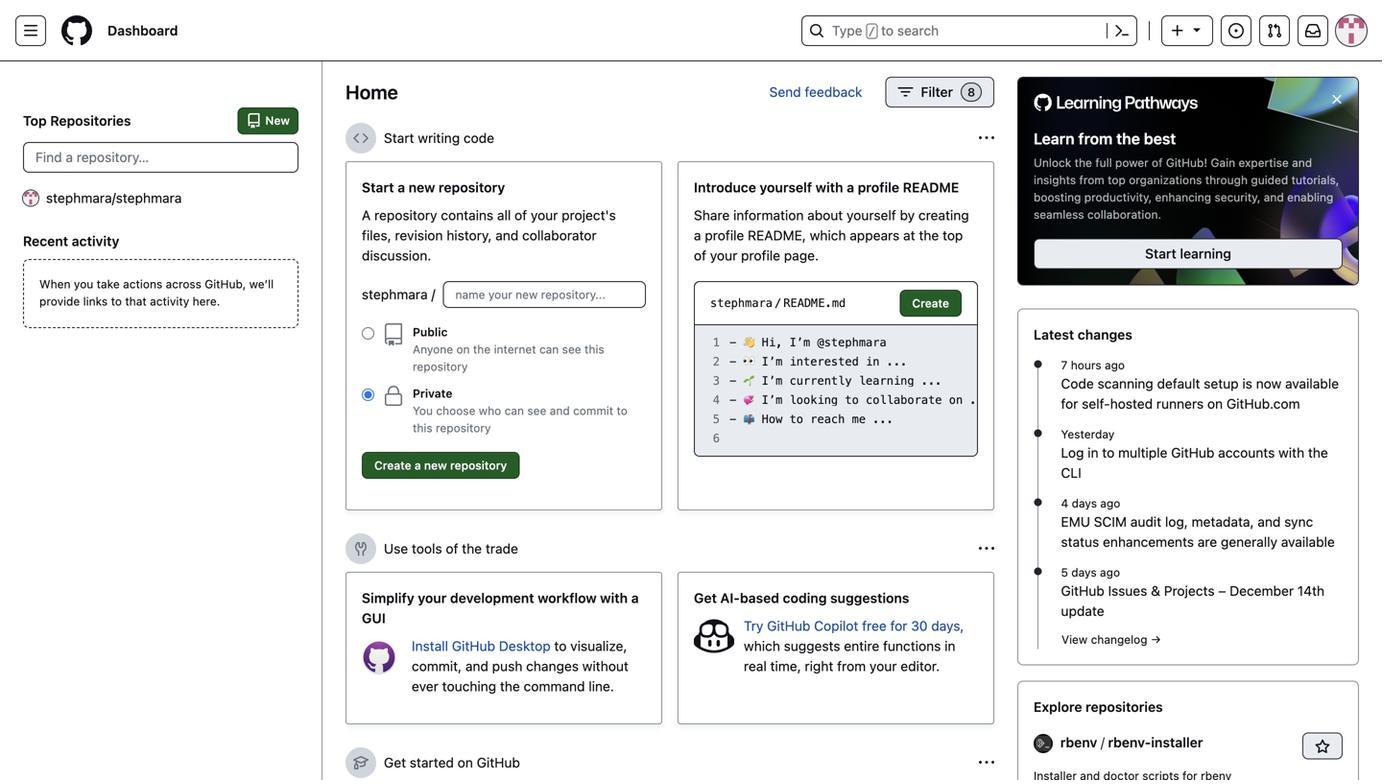 Task type: locate. For each thing, give the bounding box(es) containing it.
get left ai- at right
[[694, 590, 717, 606]]

in down @stephmara
[[866, 355, 880, 369]]

install github desktop
[[412, 638, 554, 654]]

ago for scanning
[[1105, 358, 1125, 372]]

dot fill image
[[1030, 426, 1046, 441], [1030, 564, 1046, 579]]

of up organizations
[[1152, 156, 1163, 169]]

can inside private you choose who can see and commit to this repository
[[504, 404, 524, 418]]

to inside private you choose who can see and commit to this repository
[[617, 404, 628, 418]]

development
[[450, 590, 534, 606]]

github inside 5 days ago github issues & projects – december 14th update
[[1061, 583, 1104, 599]]

repo image
[[382, 323, 405, 346]]

0 vertical spatial which
[[810, 227, 846, 243]]

1 horizontal spatial in
[[945, 638, 955, 654]]

1 vertical spatial in
[[1088, 445, 1099, 461]]

github down get ai-based coding suggestions
[[767, 618, 810, 634]]

latest
[[1034, 327, 1074, 343]]

2 - from the top
[[729, 355, 736, 369]]

when
[[39, 277, 71, 291]]

0 horizontal spatial top
[[943, 227, 963, 243]]

with right workflow
[[600, 590, 628, 606]]

get right 'mortar board' icon
[[384, 755, 406, 771]]

see
[[562, 343, 581, 356], [527, 404, 546, 418]]

1 vertical spatial see
[[527, 404, 546, 418]]

0 vertical spatial days
[[1072, 497, 1097, 510]]

changelog
[[1091, 633, 1148, 646]]

filter
[[921, 84, 953, 100]]

learning inside the 1 - 👋 hi, i'm @stephmara 2 - 👀 i'm interested in ... 3 - 🌱 i'm currently learning ... 4 - 💞️ i'm looking to collaborate on ... 5 - 📫 how to reach me ... 6
[[859, 374, 914, 388]]

1 horizontal spatial get
[[694, 590, 717, 606]]

activity down across
[[150, 295, 189, 308]]

5 inside the 1 - 👋 hi, i'm @stephmara 2 - 👀 i'm interested in ... 3 - 🌱 i'm currently learning ... 4 - 💞️ i'm looking to collaborate on ... 5 - 📫 how to reach me ... 6
[[713, 413, 720, 426]]

repository down anyone
[[413, 360, 468, 373]]

your inside try github copilot free for 30 days, which suggests entire functions in real time, right from your editor.
[[870, 658, 897, 674]]

0 vertical spatial this
[[585, 343, 604, 356]]

simplify your development workflow with a gui element
[[346, 572, 662, 725]]

github up push
[[452, 638, 495, 654]]

1 horizontal spatial activity
[[150, 295, 189, 308]]

1 horizontal spatial yourself
[[847, 207, 896, 223]]

@stephmara
[[817, 336, 887, 349]]

0 horizontal spatial see
[[527, 404, 546, 418]]

and inside 'a repository contains all of your project's files, revision history, and collaborator discussion.'
[[495, 227, 519, 243]]

days
[[1072, 497, 1097, 510], [1071, 566, 1097, 579]]

in
[[866, 355, 880, 369], [1088, 445, 1099, 461], [945, 638, 955, 654]]

/ for rbenv / rbenv-installer
[[1101, 735, 1105, 750]]

editor.
[[901, 658, 940, 674]]

which inside share information about yourself by creating a profile readme, which appears at the top of your profile page.
[[810, 227, 846, 243]]

1 vertical spatial available
[[1281, 534, 1335, 550]]

/ up hi, on the right top of page
[[775, 297, 782, 310]]

1 horizontal spatial this
[[585, 343, 604, 356]]

1 horizontal spatial 4
[[1061, 497, 1068, 510]]

your down "share"
[[710, 248, 737, 263]]

enabling
[[1287, 190, 1333, 204]]

available
[[1285, 376, 1339, 391], [1281, 534, 1335, 550]]

github issues & projects – december 14th update link
[[1061, 581, 1343, 621]]

can right who
[[504, 404, 524, 418]]

0 horizontal spatial can
[[504, 404, 524, 418]]

new up revision
[[409, 179, 435, 195]]

/ inside create a new repository element
[[431, 286, 435, 302]]

at
[[903, 227, 915, 243]]

try github copilot free for 30 days, link
[[744, 618, 964, 634]]

1 vertical spatial days
[[1071, 566, 1097, 579]]

use tools of the trade
[[384, 541, 518, 557]]

share
[[694, 207, 730, 223]]

1 horizontal spatial learning
[[1180, 246, 1231, 261]]

days inside 4 days ago emu scim audit log, metadata, and sync status enhancements are generally available
[[1072, 497, 1097, 510]]

1 horizontal spatial which
[[810, 227, 846, 243]]

search
[[897, 23, 939, 38]]

0 vertical spatial get
[[694, 590, 717, 606]]

unlock
[[1034, 156, 1071, 169]]

1 vertical spatial with
[[1279, 445, 1304, 461]]

a right the create
[[415, 459, 421, 472]]

stephmara inside create a new repository element
[[362, 286, 428, 302]]

gui
[[362, 610, 386, 626]]

0 horizontal spatial learning
[[859, 374, 914, 388]]

yourself inside share information about yourself by creating a profile readme, which appears at the top of your profile page.
[[847, 207, 896, 223]]

your up collaborator
[[531, 207, 558, 223]]

based
[[740, 590, 779, 606]]

appears
[[850, 227, 900, 243]]

available inside 4 days ago emu scim audit log, metadata, and sync status enhancements are generally available
[[1281, 534, 1335, 550]]

start down collaboration.
[[1145, 246, 1176, 261]]

for left the 30
[[890, 618, 907, 634]]

available right now
[[1285, 376, 1339, 391]]

with up about
[[816, 179, 843, 195]]

None submit
[[900, 290, 962, 317]]

/ for stephmara / readme .md
[[775, 297, 782, 310]]

/ inside type / to search
[[868, 25, 875, 38]]

i'm
[[789, 336, 810, 349], [762, 355, 783, 369], [762, 374, 783, 388], [762, 394, 783, 407]]

introduce yourself with a profile readme
[[694, 179, 959, 195]]

ago inside 5 days ago github issues & projects – december 14th update
[[1100, 566, 1120, 579]]

1 vertical spatial learning
[[859, 374, 914, 388]]

profile down "share"
[[705, 227, 744, 243]]

4 up emu
[[1061, 497, 1068, 510]]

with inside 'simplify your development workflow with a gui'
[[600, 590, 628, 606]]

0 vertical spatial yourself
[[760, 179, 812, 195]]

1 vertical spatial which
[[744, 638, 780, 654]]

1 vertical spatial readme
[[783, 297, 825, 310]]

code image
[[353, 131, 369, 146]]

are
[[1198, 534, 1217, 550]]

- left 🌱
[[729, 374, 736, 388]]

0 horizontal spatial this
[[413, 421, 433, 435]]

new right the create
[[424, 459, 447, 472]]

1 vertical spatial dot fill image
[[1030, 495, 1046, 510]]

0 vertical spatial available
[[1285, 376, 1339, 391]]

8
[[968, 85, 975, 99]]

yesterday
[[1061, 427, 1115, 441]]

notifications image
[[1305, 23, 1321, 38]]

latest changes
[[1034, 327, 1132, 343]]

repository up revision
[[374, 207, 437, 223]]

tools image
[[353, 541, 369, 557]]

to inside yesterday log in to multiple github accounts with the cli
[[1102, 445, 1115, 461]]

ago inside 4 days ago emu scim audit log, metadata, and sync status enhancements are generally available
[[1100, 497, 1120, 510]]

status
[[1061, 534, 1099, 550]]

4 inside the 1 - 👋 hi, i'm @stephmara 2 - 👀 i'm interested in ... 3 - 🌱 i'm currently learning ... 4 - 💞️ i'm looking to collaborate on ... 5 - 📫 how to reach me ... 6
[[713, 394, 720, 407]]

the down push
[[500, 679, 520, 694]]

dot fill image
[[1030, 356, 1046, 372], [1030, 495, 1046, 510]]

projects
[[1164, 583, 1215, 599]]

0 vertical spatial in
[[866, 355, 880, 369]]

changes up hours
[[1078, 327, 1132, 343]]

ago up scanning
[[1105, 358, 1125, 372]]

ago up issues
[[1100, 566, 1120, 579]]

activity up you
[[72, 233, 119, 249]]

from up full
[[1078, 129, 1113, 148]]

0 vertical spatial top
[[1108, 173, 1126, 187]]

1 vertical spatial can
[[504, 404, 524, 418]]

of inside learn from the best unlock the full power of github! gain expertise and insights from top organizations through guided tutorials, boosting productivity, enhancing security, and enabling seamless collaboration.
[[1152, 156, 1163, 169]]

from
[[1078, 129, 1113, 148], [1079, 173, 1104, 187], [837, 658, 866, 674]]

0 vertical spatial learning
[[1180, 246, 1231, 261]]

2 days from the top
[[1071, 566, 1097, 579]]

simplify your development workflow with a gui
[[362, 590, 639, 626]]

1 vertical spatial for
[[890, 618, 907, 634]]

github desktop image
[[362, 640, 396, 675]]

4 days ago emu scim audit log, metadata, and sync status enhancements are generally available
[[1061, 497, 1335, 550]]

...
[[887, 355, 907, 369], [921, 374, 942, 388], [970, 394, 991, 407], [873, 413, 894, 426]]

1 vertical spatial yourself
[[847, 207, 896, 223]]

in down yesterday
[[1088, 445, 1099, 461]]

0 horizontal spatial 5
[[713, 413, 720, 426]]

5 down status
[[1061, 566, 1068, 579]]

boosting
[[1034, 190, 1081, 204]]

metadata,
[[1192, 514, 1254, 530]]

stephmara inside the introduce yourself with a profile readme element
[[710, 297, 773, 310]]

start right the code image
[[384, 130, 414, 146]]

recent
[[23, 233, 68, 249]]

the right at
[[919, 227, 939, 243]]

0 vertical spatial 4
[[713, 394, 720, 407]]

1 vertical spatial changes
[[526, 658, 579, 674]]

None radio
[[362, 389, 374, 401]]

4 down 3
[[713, 394, 720, 407]]

a down "share"
[[694, 227, 701, 243]]

is
[[1242, 376, 1252, 391]]

0 vertical spatial readme
[[903, 179, 959, 195]]

on inside public anyone on the internet can see this repository
[[456, 343, 470, 356]]

0 vertical spatial dot fill image
[[1030, 356, 1046, 372]]

repository down choose
[[436, 421, 491, 435]]

on inside 7 hours ago code scanning default setup is now available for self-hosted runners on github.com
[[1207, 396, 1223, 412]]

links
[[83, 295, 108, 308]]

start for start a new repository
[[362, 179, 394, 195]]

1 vertical spatial why am i seeing this? image
[[979, 755, 994, 771]]

stephmara up the "👋"
[[710, 297, 773, 310]]

hours
[[1071, 358, 1101, 372]]

ago inside 7 hours ago code scanning default setup is now available for self-hosted runners on github.com
[[1105, 358, 1125, 372]]

visualize,
[[570, 638, 627, 654]]

on right anyone
[[456, 343, 470, 356]]

0 vertical spatial see
[[562, 343, 581, 356]]

lock image
[[382, 385, 405, 408]]

1 vertical spatial ago
[[1100, 497, 1120, 510]]

0 vertical spatial for
[[1061, 396, 1078, 412]]

github logo image
[[1034, 93, 1200, 112]]

dot fill image for code scanning default setup is now available for self-hosted runners on github.com
[[1030, 356, 1046, 372]]

i'm right 🌱
[[762, 374, 783, 388]]

2 vertical spatial start
[[1145, 246, 1176, 261]]

and down guided
[[1264, 190, 1284, 204]]

github up update
[[1061, 583, 1104, 599]]

to
[[881, 23, 894, 38], [111, 295, 122, 308], [845, 394, 859, 407], [617, 404, 628, 418], [789, 413, 803, 426], [1102, 445, 1115, 461], [554, 638, 567, 654]]

2 dot fill image from the top
[[1030, 495, 1046, 510]]

looking
[[789, 394, 838, 407]]

suggests
[[784, 638, 840, 654]]

1 horizontal spatial 5
[[1061, 566, 1068, 579]]

changes up command
[[526, 658, 579, 674]]

available down 'sync'
[[1281, 534, 1335, 550]]

a
[[362, 207, 371, 223]]

plus image
[[1170, 23, 1185, 38]]

dashboard link
[[100, 15, 186, 46]]

stephmara for stephmara /
[[362, 286, 428, 302]]

see right internet
[[562, 343, 581, 356]]

guided
[[1251, 173, 1288, 187]]

@rbenv profile image
[[1034, 734, 1053, 754]]

readme,
[[748, 227, 806, 243]]

see right who
[[527, 404, 546, 418]]

repository inside 'a repository contains all of your project's files, revision history, and collaborator discussion.'
[[374, 207, 437, 223]]

.md
[[825, 297, 846, 310]]

dot fill image for github issues & projects – december 14th update
[[1030, 564, 1046, 579]]

issues
[[1108, 583, 1147, 599]]

5 inside 5 days ago github issues & projects – december 14th update
[[1061, 566, 1068, 579]]

collaborate
[[866, 394, 942, 407]]

on down "setup"
[[1207, 396, 1223, 412]]

a right workflow
[[631, 590, 639, 606]]

your inside 'simplify your development workflow with a gui'
[[418, 590, 447, 606]]

1 horizontal spatial can
[[539, 343, 559, 356]]

started
[[410, 755, 454, 771]]

1 vertical spatial 5
[[1061, 566, 1068, 579]]

2 vertical spatial with
[[600, 590, 628, 606]]

to down take at the top left
[[111, 295, 122, 308]]

enhancements
[[1103, 534, 1194, 550]]

provide
[[39, 295, 80, 308]]

explore repositories navigation
[[1017, 681, 1359, 780]]

1 why am i seeing this? image from the top
[[979, 541, 994, 557]]

get
[[694, 590, 717, 606], [384, 755, 406, 771]]

and inside 4 days ago emu scim audit log, metadata, and sync status enhancements are generally available
[[1258, 514, 1281, 530]]

install
[[412, 638, 448, 654]]

can
[[539, 343, 559, 356], [504, 404, 524, 418]]

actions
[[123, 277, 162, 291]]

your right simplify
[[418, 590, 447, 606]]

0 vertical spatial changes
[[1078, 327, 1132, 343]]

writing
[[418, 130, 460, 146]]

and up generally
[[1258, 514, 1281, 530]]

Find a repository… text field
[[23, 142, 298, 173]]

6
[[713, 432, 720, 445]]

/ inside the introduce yourself with a profile readme element
[[775, 297, 782, 310]]

1 horizontal spatial for
[[1061, 396, 1078, 412]]

a up share information about yourself by creating a profile readme, which appears at the top of your profile page.
[[847, 179, 854, 195]]

to right commit
[[617, 404, 628, 418]]

Top Repositories search field
[[23, 142, 298, 173]]

1 vertical spatial start
[[362, 179, 394, 195]]

introduce yourself with a profile readme element
[[678, 161, 994, 511]]

days inside 5 days ago github issues & projects – december 14th update
[[1071, 566, 1097, 579]]

0 vertical spatial can
[[539, 343, 559, 356]]

0 vertical spatial with
[[816, 179, 843, 195]]

this down you
[[413, 421, 433, 435]]

of right all
[[515, 207, 527, 223]]

2 vertical spatial in
[[945, 638, 955, 654]]

get started on github
[[384, 755, 520, 771]]

0 vertical spatial new
[[409, 179, 435, 195]]

3 - from the top
[[729, 374, 736, 388]]

repository inside private you choose who can see and commit to this repository
[[436, 421, 491, 435]]

with right accounts
[[1279, 445, 1304, 461]]

in inside try github copilot free for 30 days, which suggests entire functions in real time, right from your editor.
[[945, 638, 955, 654]]

/ up the "public"
[[431, 286, 435, 302]]

top up productivity,
[[1108, 173, 1126, 187]]

profile up appears
[[858, 179, 899, 195]]

ago for scim
[[1100, 497, 1120, 510]]

full
[[1095, 156, 1112, 169]]

reach
[[810, 413, 845, 426]]

readme
[[903, 179, 959, 195], [783, 297, 825, 310]]

/ right type
[[868, 25, 875, 38]]

📫
[[743, 413, 755, 426]]

1 vertical spatial this
[[413, 421, 433, 435]]

learn from the best unlock the full power of github! gain expertise and insights from top organizations through guided tutorials, boosting productivity, enhancing security, and enabling seamless collaboration.
[[1034, 129, 1339, 221]]

/ up "recent activity" on the top left of page
[[112, 190, 116, 206]]

homepage image
[[61, 15, 92, 46]]

1 vertical spatial 4
[[1061, 497, 1068, 510]]

dot fill image for emu scim audit log, metadata, and sync status enhancements are generally available
[[1030, 495, 1046, 510]]

this inside private you choose who can see and commit to this repository
[[413, 421, 433, 435]]

2 why am i seeing this? image from the top
[[979, 755, 994, 771]]

try
[[744, 618, 763, 634]]

new
[[265, 114, 290, 127]]

to visualize, commit, and push changes without ever touching the command line.
[[412, 638, 629, 694]]

1 vertical spatial activity
[[150, 295, 189, 308]]

2 vertical spatial from
[[837, 658, 866, 674]]

command
[[524, 679, 585, 694]]

why am i seeing this? image
[[979, 541, 994, 557], [979, 755, 994, 771]]

💞️
[[743, 394, 755, 407]]

default
[[1157, 376, 1200, 391]]

0 horizontal spatial in
[[866, 355, 880, 369]]

which up real
[[744, 638, 780, 654]]

None radio
[[362, 327, 374, 340]]

profile down readme, on the top right of the page
[[741, 248, 780, 263]]

1 horizontal spatial with
[[816, 179, 843, 195]]

in down days,
[[945, 638, 955, 654]]

to right desktop
[[554, 638, 567, 654]]

readme up creating
[[903, 179, 959, 195]]

0 vertical spatial ago
[[1105, 358, 1125, 372]]

1 vertical spatial new
[[424, 459, 447, 472]]

stephmara down discussion.
[[362, 286, 428, 302]]

2 vertical spatial ago
[[1100, 566, 1120, 579]]

yourself up "information"
[[760, 179, 812, 195]]

days up emu
[[1072, 497, 1097, 510]]

new inside button
[[424, 459, 447, 472]]

learning down enhancing
[[1180, 246, 1231, 261]]

1 vertical spatial top
[[943, 227, 963, 243]]

start inside explore element
[[1145, 246, 1176, 261]]

0 horizontal spatial readme
[[783, 297, 825, 310]]

/ inside explore repositories navigation
[[1101, 735, 1105, 750]]

for down 'code'
[[1061, 396, 1078, 412]]

start inside create a new repository element
[[362, 179, 394, 195]]

in inside yesterday log in to multiple github accounts with the cli
[[1088, 445, 1099, 461]]

1 vertical spatial dot fill image
[[1030, 564, 1046, 579]]

security,
[[1215, 190, 1261, 204]]

and left commit
[[550, 404, 570, 418]]

top down creating
[[943, 227, 963, 243]]

1 dot fill image from the top
[[1030, 426, 1046, 441]]

git pull request image
[[1267, 23, 1282, 38]]

stephmara for stephmara / stephmara
[[46, 190, 112, 206]]

0 horizontal spatial changes
[[526, 658, 579, 674]]

of down "share"
[[694, 248, 706, 263]]

your down entire
[[870, 658, 897, 674]]

from down full
[[1079, 173, 1104, 187]]

and
[[1292, 156, 1312, 169], [1264, 190, 1284, 204], [495, 227, 519, 243], [550, 404, 570, 418], [1258, 514, 1281, 530], [465, 658, 488, 674]]

and down install github desktop
[[465, 658, 488, 674]]

0 horizontal spatial with
[[600, 590, 628, 606]]

in inside the 1 - 👋 hi, i'm @stephmara 2 - 👀 i'm interested in ... 3 - 🌱 i'm currently learning ... 4 - 💞️ i'm looking to collaborate on ... 5 - 📫 how to reach me ... 6
[[866, 355, 880, 369]]

0 horizontal spatial activity
[[72, 233, 119, 249]]

2 dot fill image from the top
[[1030, 564, 1046, 579]]

time,
[[770, 658, 801, 674]]

/ for type / to search
[[868, 25, 875, 38]]

1 horizontal spatial see
[[562, 343, 581, 356]]

- left the "👋"
[[729, 336, 736, 349]]

0 horizontal spatial get
[[384, 755, 406, 771]]

ago up "scim"
[[1100, 497, 1120, 510]]

and down all
[[495, 227, 519, 243]]

creating
[[918, 207, 969, 223]]

4 inside 4 days ago emu scim audit log, metadata, and sync status enhancements are generally available
[[1061, 497, 1068, 510]]

1 vertical spatial get
[[384, 755, 406, 771]]

new for create
[[424, 459, 447, 472]]

2 horizontal spatial in
[[1088, 445, 1099, 461]]

the right accounts
[[1308, 445, 1328, 461]]

0 horizontal spatial 4
[[713, 394, 720, 407]]

tutorials,
[[1292, 173, 1339, 187]]

0 vertical spatial dot fill image
[[1030, 426, 1046, 441]]

start learning
[[1145, 246, 1231, 261]]

this up commit
[[585, 343, 604, 356]]

- left 📫
[[729, 413, 736, 426]]

0 vertical spatial 5
[[713, 413, 720, 426]]

1 horizontal spatial changes
[[1078, 327, 1132, 343]]

0 horizontal spatial for
[[890, 618, 907, 634]]

none radio inside create a new repository element
[[362, 389, 374, 401]]

Repository name text field
[[443, 281, 646, 308]]

2 horizontal spatial with
[[1279, 445, 1304, 461]]

log in to multiple github accounts with the cli link
[[1061, 443, 1343, 483]]

1 horizontal spatial top
[[1108, 173, 1126, 187]]

on right collaborate
[[949, 394, 963, 407]]

installer
[[1151, 735, 1203, 750]]

activity inside when you take actions across github, we'll provide links to that activity here.
[[150, 295, 189, 308]]

0 vertical spatial start
[[384, 130, 414, 146]]

to inside to visualize, commit, and push changes without ever touching the command line.
[[554, 638, 567, 654]]

yourself
[[760, 179, 812, 195], [847, 207, 896, 223]]

1 days from the top
[[1072, 497, 1097, 510]]

accounts
[[1218, 445, 1275, 461]]

your inside 'a repository contains all of your project's files, revision history, and collaborator discussion.'
[[531, 207, 558, 223]]

1 dot fill image from the top
[[1030, 356, 1046, 372]]

0 vertical spatial why am i seeing this? image
[[979, 541, 994, 557]]

1 vertical spatial from
[[1079, 173, 1104, 187]]

command palette image
[[1114, 23, 1130, 38]]

0 horizontal spatial which
[[744, 638, 780, 654]]

from inside try github copilot free for 30 days, which suggests entire functions in real time, right from your editor.
[[837, 658, 866, 674]]

send feedback link
[[769, 82, 862, 102]]

to down yesterday
[[1102, 445, 1115, 461]]

days down status
[[1071, 566, 1097, 579]]

repository down who
[[450, 459, 507, 472]]



Task type: vqa. For each thing, say whether or not it's contained in the screenshot.
/
yes



Task type: describe. For each thing, give the bounding box(es) containing it.
none radio inside create a new repository element
[[362, 327, 374, 340]]

0 horizontal spatial yourself
[[760, 179, 812, 195]]

use
[[384, 541, 408, 557]]

days for github
[[1071, 566, 1097, 579]]

triangle down image
[[1189, 22, 1205, 37]]

stephmara for stephmara / readme .md
[[710, 297, 773, 310]]

get for get started on github
[[384, 755, 406, 771]]

create a new repository element
[[362, 178, 646, 487]]

across
[[166, 277, 201, 291]]

available inside 7 hours ago code scanning default setup is now available for self-hosted runners on github.com
[[1285, 376, 1339, 391]]

to right 'how'
[[789, 413, 803, 426]]

private
[[413, 387, 452, 400]]

functions
[[883, 638, 941, 654]]

yesterday log in to multiple github accounts with the cli
[[1061, 427, 1328, 481]]

star this repository image
[[1315, 739, 1330, 755]]

simplify
[[362, 590, 414, 606]]

rbenv / rbenv-installer
[[1060, 735, 1203, 750]]

anyone
[[413, 343, 453, 356]]

the inside yesterday log in to multiple github accounts with the cli
[[1308, 445, 1328, 461]]

collaboration.
[[1087, 208, 1161, 221]]

of right 'tools' in the left of the page
[[446, 541, 458, 557]]

/ for stephmara /
[[431, 286, 435, 302]]

2 vertical spatial profile
[[741, 248, 780, 263]]

rbenv
[[1060, 735, 1097, 750]]

4 - from the top
[[729, 394, 736, 407]]

in for @stephmara
[[866, 355, 880, 369]]

the up power
[[1116, 129, 1140, 148]]

start writing code
[[384, 130, 494, 146]]

why am i seeing this? image for use tools of the trade
[[979, 541, 994, 557]]

learning inside explore element
[[1180, 246, 1231, 261]]

top inside share information about yourself by creating a profile readme, which appears at the top of your profile page.
[[943, 227, 963, 243]]

audit
[[1130, 514, 1161, 530]]

create
[[374, 459, 411, 472]]

type / to search
[[832, 23, 939, 38]]

the left full
[[1075, 156, 1092, 169]]

with inside yesterday log in to multiple github accounts with the cli
[[1279, 445, 1304, 461]]

issue opened image
[[1229, 23, 1244, 38]]

learn
[[1034, 129, 1075, 148]]

github inside try github copilot free for 30 days, which suggests entire functions in real time, right from your editor.
[[767, 618, 810, 634]]

commit,
[[412, 658, 462, 674]]

recent activity
[[23, 233, 119, 249]]

sync
[[1284, 514, 1313, 530]]

the inside share information about yourself by creating a profile readme, which appears at the top of your profile page.
[[919, 227, 939, 243]]

a repository contains all of your project's files, revision history, and collaborator discussion.
[[362, 207, 616, 263]]

expertise
[[1239, 156, 1289, 169]]

create a new repository button
[[362, 452, 520, 479]]

github inside yesterday log in to multiple github accounts with the cli
[[1171, 445, 1215, 461]]

which inside try github copilot free for 30 days, which suggests entire functions in real time, right from your editor.
[[744, 638, 780, 654]]

send feedback
[[769, 84, 862, 100]]

1 vertical spatial profile
[[705, 227, 744, 243]]

currently
[[789, 374, 852, 388]]

december
[[1230, 583, 1294, 599]]

a inside button
[[415, 459, 421, 472]]

for inside 7 hours ago code scanning default setup is now available for self-hosted runners on github.com
[[1061, 396, 1078, 412]]

for inside try github copilot free for 30 days, which suggests entire functions in real time, right from your editor.
[[890, 618, 907, 634]]

top repositories
[[23, 113, 131, 129]]

start for start learning
[[1145, 246, 1176, 261]]

send
[[769, 84, 801, 100]]

top inside learn from the best unlock the full power of github! gain expertise and insights from top organizations through guided tutorials, boosting productivity, enhancing security, and enabling seamless collaboration.
[[1108, 173, 1126, 187]]

mortar board image
[[353, 755, 369, 771]]

self-
[[1082, 396, 1110, 412]]

runners
[[1156, 396, 1204, 412]]

a up revision
[[398, 179, 405, 195]]

see inside private you choose who can see and commit to this repository
[[527, 404, 546, 418]]

new for start
[[409, 179, 435, 195]]

explore repositories
[[1034, 699, 1163, 715]]

the inside to visualize, commit, and push changes without ever touching the command line.
[[500, 679, 520, 694]]

interested
[[789, 355, 859, 369]]

can inside public anyone on the internet can see this repository
[[539, 343, 559, 356]]

hi,
[[762, 336, 783, 349]]

in for 30
[[945, 638, 955, 654]]

to up me
[[845, 394, 859, 407]]

page.
[[784, 248, 819, 263]]

explore element
[[1017, 77, 1359, 780]]

emu
[[1061, 514, 1090, 530]]

github,
[[205, 277, 246, 291]]

why am i seeing this? image
[[979, 131, 994, 146]]

changes inside explore element
[[1078, 327, 1132, 343]]

try github copilot free for 30 days, which suggests entire functions in real time, right from your editor.
[[744, 618, 964, 674]]

i'm up 'how'
[[762, 394, 783, 407]]

this inside public anyone on the internet can see this repository
[[585, 343, 604, 356]]

introduce
[[694, 179, 756, 195]]

a inside 'simplify your development workflow with a gui'
[[631, 590, 639, 606]]

👋
[[743, 336, 755, 349]]

get ai-based coding suggestions element
[[678, 572, 994, 725]]

👀
[[743, 355, 755, 369]]

and inside private you choose who can see and commit to this repository
[[550, 404, 570, 418]]

why am i seeing this? image for get started on github
[[979, 755, 994, 771]]

3
[[713, 374, 720, 388]]

by
[[900, 207, 915, 223]]

and inside to visualize, commit, and push changes without ever touching the command line.
[[465, 658, 488, 674]]

start for start writing code
[[384, 130, 414, 146]]

on inside the 1 - 👋 hi, i'm @stephmara 2 - 👀 i'm interested in ... 3 - 🌱 i'm currently learning ... 4 - 💞️ i'm looking to collaborate on ... 5 - 📫 how to reach me ... 6
[[949, 394, 963, 407]]

dot fill image for log in to multiple github accounts with the cli
[[1030, 426, 1046, 441]]

top
[[23, 113, 47, 129]]

5 - from the top
[[729, 413, 736, 426]]

all
[[497, 207, 511, 223]]

repository inside public anyone on the internet can see this repository
[[413, 360, 468, 373]]

start learning link
[[1034, 238, 1343, 269]]

stephmara / readme .md
[[710, 297, 846, 310]]

code scanning default setup is now available for self-hosted runners on github.com link
[[1061, 374, 1343, 414]]

🌱
[[743, 374, 755, 388]]

you
[[74, 277, 93, 291]]

insights
[[1034, 173, 1076, 187]]

7 hours ago code scanning default setup is now available for self-hosted runners on github.com
[[1061, 358, 1339, 412]]

1 horizontal spatial readme
[[903, 179, 959, 195]]

view changelog →
[[1062, 633, 1161, 646]]

0 vertical spatial from
[[1078, 129, 1113, 148]]

public anyone on the internet can see this repository
[[413, 325, 604, 373]]

to inside when you take actions across github, we'll provide links to that activity here.
[[111, 295, 122, 308]]

without
[[582, 658, 629, 674]]

me
[[852, 413, 866, 426]]

repository up contains
[[439, 179, 505, 195]]

tools
[[412, 541, 442, 557]]

trade
[[486, 541, 518, 557]]

commit
[[573, 404, 613, 418]]

&
[[1151, 583, 1160, 599]]

0 vertical spatial activity
[[72, 233, 119, 249]]

github right started
[[477, 755, 520, 771]]

that
[[125, 295, 147, 308]]

see inside public anyone on the internet can see this repository
[[562, 343, 581, 356]]

ago for issues
[[1100, 566, 1120, 579]]

stephmara / stephmara
[[46, 190, 182, 206]]

workflow
[[538, 590, 597, 606]]

best
[[1144, 129, 1176, 148]]

to left search
[[881, 23, 894, 38]]

i'm right hi, on the right top of page
[[789, 336, 810, 349]]

close image
[[1329, 92, 1345, 107]]

→
[[1151, 633, 1161, 646]]

stephmara /
[[362, 286, 435, 302]]

your inside share information about yourself by creating a profile readme, which appears at the top of your profile page.
[[710, 248, 737, 263]]

github inside simplify your development workflow with a gui element
[[452, 638, 495, 654]]

days for emu
[[1072, 497, 1097, 510]]

collaborator
[[522, 227, 597, 243]]

take
[[97, 277, 120, 291]]

1 - from the top
[[729, 336, 736, 349]]

and up tutorials,
[[1292, 156, 1312, 169]]

stephmara down top repositories 'search box' in the left of the page
[[116, 190, 182, 206]]

log
[[1061, 445, 1084, 461]]

get for get ai-based coding suggestions
[[694, 590, 717, 606]]

dashboard
[[107, 23, 178, 38]]

of inside share information about yourself by creating a profile readme, which appears at the top of your profile page.
[[694, 248, 706, 263]]

7
[[1061, 358, 1068, 372]]

2
[[713, 355, 720, 369]]

scanning
[[1098, 376, 1153, 391]]

home
[[346, 81, 398, 103]]

gain
[[1211, 156, 1235, 169]]

create a new repository
[[374, 459, 507, 472]]

0 vertical spatial profile
[[858, 179, 899, 195]]

on right started
[[458, 755, 473, 771]]

a inside share information about yourself by creating a profile readme, which appears at the top of your profile page.
[[694, 227, 701, 243]]

the inside public anyone on the internet can see this repository
[[473, 343, 491, 356]]

repository inside button
[[450, 459, 507, 472]]

internet
[[494, 343, 536, 356]]

with inside the introduce yourself with a profile readme element
[[816, 179, 843, 195]]

filter image
[[898, 84, 913, 100]]

history,
[[447, 227, 492, 243]]

of inside 'a repository contains all of your project's files, revision history, and collaborator discussion.'
[[515, 207, 527, 223]]

repositories
[[1086, 699, 1163, 715]]

stephmara image
[[23, 191, 38, 206]]

the left the trade
[[462, 541, 482, 557]]

none submit inside the introduce yourself with a profile readme element
[[900, 290, 962, 317]]

i'm down hi, on the right top of page
[[762, 355, 783, 369]]

free
[[862, 618, 887, 634]]

seamless
[[1034, 208, 1084, 221]]

emu scim audit log, metadata, and sync status enhancements are generally available link
[[1061, 512, 1343, 552]]

/ for stephmara / stephmara
[[112, 190, 116, 206]]

changes inside to visualize, commit, and push changes without ever touching the command line.
[[526, 658, 579, 674]]



